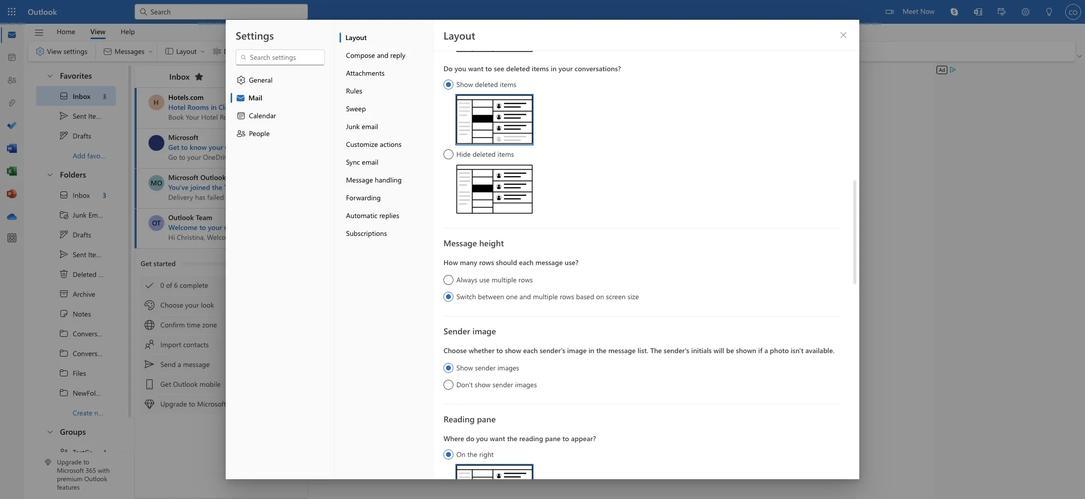 Task type: describe. For each thing, give the bounding box(es) containing it.
favorites tree item
[[36, 66, 116, 86]]

rooms
[[187, 102, 209, 112]]


[[145, 320, 154, 330]]

book
[[320, 102, 337, 112]]

 for  view settings
[[35, 47, 45, 56]]

do
[[444, 64, 453, 73]]

a inside list box
[[178, 360, 181, 369]]

up
[[303, 143, 311, 152]]

available.
[[805, 346, 835, 355]]

microsoft inside upgrade to microsoft 365 with premium outlook features
[[57, 466, 84, 475]]

import
[[160, 340, 181, 349]]

4  tree item from the top
[[36, 383, 116, 403]]

switch between one and multiple rows based on screen size
[[456, 292, 639, 301]]

1 vertical spatial you
[[476, 434, 488, 444]]

help
[[121, 26, 135, 36]]

microsoft outlook image
[[149, 175, 164, 191]]

powerpoint image
[[7, 190, 17, 199]]

1 horizontal spatial multiple
[[533, 292, 558, 301]]

select a conversation checkbox for you've joined the testgroup group
[[149, 175, 168, 191]]

how inside how many rows should each message use? option group
[[444, 258, 458, 267]]

Search settings search field
[[247, 52, 314, 62]]

message height
[[444, 238, 504, 249]]

 tree item
[[36, 205, 116, 225]]

1 vertical spatial items
[[88, 250, 105, 259]]

email
[[88, 210, 105, 220]]

don't
[[456, 380, 473, 390]]

1 sender's from the left
[[540, 346, 565, 355]]

shown
[[736, 346, 756, 355]]

ohio
[[253, 102, 268, 112]]

mail
[[249, 93, 262, 102]]

 for 
[[236, 75, 246, 85]]

 button for folders
[[41, 165, 58, 184]]

 inside tree
[[59, 249, 69, 259]]

outlook team image
[[149, 215, 164, 231]]

size
[[628, 292, 639, 301]]

meet now
[[903, 6, 935, 16]]

excel image
[[7, 167, 17, 177]]

sync email button
[[340, 153, 433, 171]]

help button
[[113, 24, 142, 39]]

mail image
[[7, 30, 17, 40]]

1 vertical spatial mobile
[[200, 380, 221, 389]]

features
[[57, 483, 80, 492]]

conversations?
[[575, 64, 621, 73]]

0 horizontal spatial pane
[[477, 414, 496, 425]]

screen
[[606, 292, 626, 301]]

outlook inside "microsoft outlook you've joined the testgroup group"
[[200, 173, 226, 182]]

favorite
[[87, 151, 110, 160]]

create
[[73, 408, 92, 418]]

hotels.com
[[168, 93, 204, 102]]

1 vertical spatial rows
[[519, 275, 533, 285]]

 view settings
[[35, 46, 87, 56]]

inbox for first  tree item from the top of the application containing settings
[[73, 91, 91, 101]]

set your advertising preferences image
[[949, 66, 957, 74]]

groups tree item
[[36, 423, 116, 443]]

compose and reply
[[346, 50, 405, 60]]

folders tree item
[[36, 165, 116, 185]]

hotels.com image
[[148, 95, 164, 110]]

0 vertical spatial images
[[497, 363, 519, 373]]

message for message handling
[[346, 175, 373, 185]]

left-rail-appbar navigation
[[2, 24, 22, 229]]

select a conversation checkbox for welcome to your new outlook.com account
[[149, 215, 168, 231]]

outlook inside banner
[[28, 6, 57, 17]]

2  inbox from the top
[[59, 190, 90, 200]]

your inside option group
[[559, 64, 573, 73]]

microsoft inside microsoft get to know your onedrive – how to back up your pc and mobile
[[168, 133, 198, 142]]

0 vertical spatial you
[[455, 64, 466, 73]]

the down nothing on the bottom right of the page
[[596, 346, 607, 355]]

calendar
[[249, 111, 276, 120]]

cancellable
[[338, 102, 374, 112]]

forwarding button
[[340, 189, 433, 207]]


[[145, 300, 154, 310]]

document containing settings
[[0, 0, 1085, 499]]

create new folder
[[73, 408, 127, 418]]

inbox inside the inbox 
[[169, 71, 190, 81]]

reading
[[444, 414, 475, 425]]

inbox heading
[[156, 66, 207, 88]]

upgrade for upgrade to microsoft 365
[[160, 399, 187, 409]]

will
[[714, 346, 724, 355]]

folder
[[109, 408, 127, 418]]

0 vertical spatial multiple
[[492, 275, 517, 285]]

in for choose whether to show each sender's image in the message list. the sender's initials will be shown if a photo isn't available.
[[589, 346, 594, 355]]

the inside "microsoft outlook you've joined the testgroup group"
[[212, 183, 222, 192]]

sent inside favorites tree
[[73, 111, 86, 121]]

add favorite
[[73, 151, 110, 160]]

your right know
[[209, 143, 223, 152]]

 junk email
[[59, 210, 105, 220]]

settings tab list
[[226, 20, 335, 480]]

reply
[[390, 50, 405, 60]]

a inside option group
[[764, 346, 768, 355]]

where
[[444, 434, 464, 444]]

3 for first  tree item from the bottom
[[103, 190, 106, 200]]

choose for choose your look
[[160, 300, 183, 310]]

message inside how many rows should each message use? option group
[[536, 258, 563, 267]]

deleted for hide deleted items
[[473, 149, 496, 159]]

message inside the message list no conversations selected list box
[[183, 360, 210, 369]]

inbox 
[[169, 71, 204, 82]]

drafts for 
[[73, 230, 91, 239]]

 for favorites
[[46, 72, 54, 79]]

subscriptions button
[[340, 225, 433, 243]]

 tree item for 
[[36, 225, 116, 245]]

to do image
[[7, 121, 17, 131]]

 sent items inside tree
[[59, 249, 105, 259]]

6
[[174, 281, 178, 290]]

do you want to see deleted items in your conversations? option group
[[444, 61, 841, 215]]

outlook banner
[[0, 0, 1085, 24]]

get inside microsoft get to know your onedrive – how to back up your pc and mobile
[[168, 143, 179, 152]]

hide deleted items
[[456, 149, 514, 159]]

new inside outlook team welcome to your new outlook.com account
[[224, 223, 237, 232]]

archive
[[73, 289, 95, 299]]

2 horizontal spatial rows
[[560, 292, 574, 301]]

view inside  view settings
[[47, 46, 62, 56]]

many
[[460, 258, 477, 267]]

 for 
[[59, 131, 69, 141]]

items inside  deleted items
[[98, 270, 115, 279]]

add favorite tree item
[[36, 146, 116, 165]]

the
[[650, 346, 662, 355]]

0 vertical spatial show
[[505, 346, 521, 355]]

0 vertical spatial image
[[472, 326, 496, 337]]

 inbox inside favorites tree
[[59, 91, 91, 101]]

onedrive image
[[7, 212, 17, 222]]

outlook inside upgrade to microsoft 365 with premium outlook features
[[84, 475, 107, 483]]

if
[[758, 346, 762, 355]]

files
[[73, 369, 86, 378]]

sweep button
[[340, 100, 433, 118]]

settings
[[236, 28, 274, 42]]

whether
[[469, 346, 494, 355]]

and inside button
[[377, 50, 388, 60]]

of
[[166, 281, 172, 290]]

is
[[629, 314, 634, 323]]

1  tree item from the top
[[36, 106, 116, 126]]

 tree item
[[36, 284, 116, 304]]

send a message
[[160, 360, 210, 369]]

junk email
[[346, 122, 378, 131]]

home
[[57, 26, 75, 36]]

 button
[[191, 69, 207, 85]]

testgroup inside "microsoft outlook you've joined the testgroup group"
[[224, 183, 256, 192]]

show for show deleted items
[[456, 80, 473, 89]]

sync
[[346, 157, 360, 167]]

to left back
[[278, 143, 285, 152]]

email for junk email
[[362, 122, 378, 131]]

more apps image
[[7, 234, 17, 244]]

to inside the where do you want the reading pane to appear? option group
[[563, 434, 569, 444]]

pane inside option group
[[545, 434, 561, 444]]

choose for choose whether to show each sender's image in the message list. the sender's initials will be shown if a photo isn't available.
[[444, 346, 467, 355]]

0 horizontal spatial show
[[475, 380, 491, 390]]

 for 
[[59, 230, 69, 240]]

on
[[456, 450, 466, 459]]

change.
[[293, 102, 319, 112]]

layout group
[[159, 42, 257, 59]]

attachments
[[346, 68, 385, 78]]

to inside outlook team welcome to your new outlook.com account
[[199, 223, 206, 232]]

upgrade for upgrade to microsoft 365 with premium outlook features
[[57, 458, 82, 467]]

time
[[187, 320, 200, 330]]

your left look
[[185, 300, 199, 310]]

 testgroup 1
[[59, 448, 106, 457]]

 drafts for 
[[59, 131, 91, 141]]


[[145, 281, 154, 291]]

to down get outlook mobile
[[189, 399, 195, 409]]

2  tree item from the top
[[36, 344, 116, 363]]

select an item to read nothing is selected
[[597, 301, 665, 323]]

layout inside button
[[346, 33, 367, 42]]

layout heading
[[444, 28, 475, 42]]


[[34, 27, 44, 38]]

microsoft outlook you've joined the testgroup group
[[168, 173, 277, 192]]

hide
[[456, 149, 471, 159]]

m
[[153, 138, 160, 148]]

one
[[506, 292, 518, 301]]

 tree item
[[36, 264, 116, 284]]

right
[[479, 450, 494, 459]]

item
[[627, 301, 641, 310]]

1  from the top
[[59, 329, 69, 339]]

hotel
[[168, 102, 186, 112]]

be
[[726, 346, 734, 355]]

application containing settings
[[0, 0, 1085, 499]]


[[59, 289, 69, 299]]

appear?
[[571, 434, 596, 444]]

0 vertical spatial want
[[468, 64, 484, 73]]

1 vertical spatial sender
[[493, 380, 513, 390]]

between
[[478, 292, 504, 301]]

create new folder tree item
[[36, 403, 127, 423]]

2  tree item from the top
[[36, 245, 116, 264]]

hotel rooms in cleveland, ohio - plans change. book cancellable
[[168, 102, 374, 112]]

premium
[[57, 475, 83, 483]]

Select a conversation checkbox
[[149, 135, 168, 151]]

now
[[920, 6, 935, 16]]

new inside tree item
[[94, 408, 107, 418]]

how inside microsoft get to know your onedrive – how to back up your pc and mobile
[[262, 143, 276, 152]]

show sender images
[[456, 363, 519, 373]]

favorites
[[60, 70, 92, 81]]

settings
[[64, 46, 87, 56]]

each for message height
[[519, 258, 534, 267]]

-
[[270, 102, 273, 112]]

3 for first  tree item from the top of the application containing settings
[[103, 91, 106, 101]]

microsoft inside "microsoft outlook you've joined the testgroup group"
[[168, 173, 198, 182]]



Task type: locate. For each thing, give the bounding box(es) containing it.
4  from the top
[[59, 388, 69, 398]]

2  sent items from the top
[[59, 249, 105, 259]]

microsoft up know
[[168, 133, 198, 142]]

inbox for first  tree item from the bottom
[[73, 190, 90, 200]]

1 vertical spatial new
[[94, 408, 107, 418]]

drafts for 
[[73, 131, 91, 140]]

you've
[[168, 183, 189, 192]]

show up show sender images
[[505, 346, 521, 355]]

2  tree item from the top
[[36, 225, 116, 245]]

items for hide deleted items
[[498, 149, 514, 159]]

Select a conversation checkbox
[[149, 175, 168, 191], [149, 215, 168, 231]]

images up 'don't show sender images' at bottom
[[497, 363, 519, 373]]

1 vertical spatial images
[[515, 380, 537, 390]]

0 vertical spatial email
[[362, 122, 378, 131]]

3 inside tree
[[103, 190, 106, 200]]

 tree item up  junk email
[[36, 185, 116, 205]]

view left settings
[[47, 46, 62, 56]]

application
[[0, 0, 1085, 499]]

2 3 from the top
[[103, 190, 106, 200]]

your inside outlook team welcome to your new outlook.com account
[[208, 223, 222, 232]]

 sent items up deleted at the bottom
[[59, 249, 105, 259]]

1 vertical spatial 
[[59, 448, 69, 457]]

read
[[652, 301, 665, 310]]

 down the  files
[[59, 388, 69, 398]]

and left reply
[[377, 50, 388, 60]]

 tree item
[[36, 106, 116, 126], [36, 245, 116, 264]]

 for  testgroup 1
[[59, 448, 69, 457]]

 sent items inside favorites tree
[[59, 111, 105, 121]]

layout up compose on the top of page
[[346, 33, 367, 42]]

drafts inside favorites tree
[[73, 131, 91, 140]]

1 3 from the top
[[103, 91, 106, 101]]

1 vertical spatial deleted
[[475, 80, 498, 89]]

favorites tree
[[36, 62, 116, 165]]

account
[[282, 223, 307, 232]]

message down sync email
[[346, 175, 373, 185]]

upgrade to microsoft 365 with premium outlook features
[[57, 458, 110, 492]]

show inside option group
[[456, 363, 473, 373]]

 down groups
[[59, 448, 69, 457]]

new left folder
[[94, 408, 107, 418]]

1 vertical spatial upgrade
[[57, 458, 82, 467]]

 inside favorites tree
[[59, 111, 69, 121]]

a right if
[[764, 346, 768, 355]]

how right –
[[262, 143, 276, 152]]

get outlook mobile
[[160, 380, 221, 389]]

0 vertical spatial message
[[346, 175, 373, 185]]

view inside button
[[90, 26, 106, 36]]

2 vertical spatial in
[[589, 346, 594, 355]]

 button inside groups tree item
[[41, 423, 58, 441]]

where do you want the reading pane to appear? option group
[[444, 432, 841, 499]]

should
[[496, 258, 517, 267]]

0 horizontal spatial 365
[[86, 466, 96, 475]]

0 of 6 complete
[[160, 281, 208, 290]]

1 vertical spatial 
[[59, 190, 69, 200]]

 tree item down 'files'
[[36, 383, 116, 403]]

inbox inside favorites tree
[[73, 91, 91, 101]]

1 vertical spatial each
[[523, 346, 538, 355]]

1 vertical spatial 3
[[103, 190, 106, 200]]

2  tree item from the top
[[36, 185, 116, 205]]

email right sync
[[362, 157, 378, 167]]


[[236, 129, 246, 139], [59, 448, 69, 457]]

testgroup inside  testgroup 1
[[73, 448, 104, 457]]

 tree item
[[36, 304, 116, 324]]

tab list containing home
[[49, 24, 143, 39]]

 button inside favorites tree item
[[41, 66, 58, 85]]

1 horizontal spatial how
[[444, 258, 458, 267]]

how left many on the left bottom of page
[[444, 258, 458, 267]]

inbox left  button
[[169, 71, 190, 81]]

multiple down should
[[492, 275, 517, 285]]

outlook inside outlook team welcome to your new outlook.com account
[[168, 213, 194, 222]]

0 vertical spatial a
[[764, 346, 768, 355]]

1 vertical spatial inbox
[[73, 91, 91, 101]]

0 horizontal spatial how
[[262, 143, 276, 152]]

1 vertical spatial  tree item
[[36, 245, 116, 264]]

microsoft up you've
[[168, 173, 198, 182]]

 inbox up  tree item
[[59, 190, 90, 200]]

1 vertical spatial 365
[[86, 466, 96, 475]]

1 horizontal spatial want
[[490, 434, 505, 444]]

and inside microsoft get to know your onedrive – how to back up your pc and mobile
[[339, 143, 351, 152]]

outlook up the 
[[28, 6, 57, 17]]

sent inside tree
[[73, 250, 86, 259]]

1 vertical spatial  button
[[41, 165, 58, 184]]

1  from the top
[[46, 72, 54, 79]]

rows down how many rows should each message use?
[[519, 275, 533, 285]]

1 vertical spatial multiple
[[533, 292, 558, 301]]

1 horizontal spatial junk
[[346, 122, 360, 131]]

in inside the message list no conversations selected list box
[[211, 102, 217, 112]]

1  drafts from the top
[[59, 131, 91, 141]]

and right pc
[[339, 143, 351, 152]]

1 horizontal spatial a
[[764, 346, 768, 355]]

1 select a conversation checkbox from the top
[[149, 175, 168, 191]]

microsoft down get outlook mobile
[[197, 399, 226, 409]]

document
[[0, 0, 1085, 499]]

multiple
[[492, 275, 517, 285], [533, 292, 558, 301]]

sender down show sender images
[[493, 380, 513, 390]]

items up  deleted items
[[88, 250, 105, 259]]

the right on at the left of the page
[[467, 450, 477, 459]]

1  from the top
[[59, 91, 69, 101]]

in
[[551, 64, 557, 73], [211, 102, 217, 112], [589, 346, 594, 355]]

customize actions
[[346, 140, 402, 149]]

1 vertical spatial in
[[211, 102, 217, 112]]

pc
[[329, 143, 338, 152]]

deleted for show deleted items
[[475, 80, 498, 89]]

1 horizontal spatial you
[[476, 434, 488, 444]]

0 vertical spatial show
[[456, 80, 473, 89]]

your down team
[[208, 223, 222, 232]]

1 horizontal spatial and
[[377, 50, 388, 60]]

junk down 'sweep'
[[346, 122, 360, 131]]

 tree item
[[36, 324, 116, 344], [36, 344, 116, 363], [36, 363, 116, 383], [36, 383, 116, 403]]

microsoft up features
[[57, 466, 84, 475]]

2  from the top
[[59, 190, 69, 200]]

2  from the top
[[59, 249, 69, 259]]

select a conversation checkbox down "microsoft outlook" icon
[[149, 215, 168, 231]]

upgrade
[[160, 399, 187, 409], [57, 458, 82, 467]]

and inside how many rows should each message use? option group
[[520, 292, 531, 301]]

 drafts inside tree
[[59, 230, 91, 240]]

0 vertical spatial  tree item
[[36, 106, 116, 126]]

select a conversation checkbox containing mo
[[149, 175, 168, 191]]

0 vertical spatial choose
[[160, 300, 183, 310]]

1 vertical spatial how
[[444, 258, 458, 267]]

 tree item down favorites
[[36, 86, 116, 106]]

microsoft
[[168, 133, 198, 142], [168, 173, 198, 182], [197, 399, 226, 409], [57, 466, 84, 475]]


[[59, 269, 69, 279]]

image inside option group
[[567, 346, 587, 355]]

select a conversation checkbox containing ot
[[149, 215, 168, 231]]

0 vertical spatial get
[[168, 143, 179, 152]]

tree
[[36, 185, 127, 423]]

get for get started
[[141, 259, 152, 268]]

2 sender's from the left
[[664, 346, 689, 355]]

1 vertical spatial testgroup
[[73, 448, 104, 457]]

 button left favorites
[[41, 66, 58, 85]]

 up 
[[236, 75, 246, 85]]

0 horizontal spatial in
[[211, 102, 217, 112]]

message up many on the left bottom of page
[[444, 238, 477, 249]]

how many rows should each message use? option group
[[444, 255, 841, 303]]

 inside settings tab list
[[236, 129, 246, 139]]

 tree item up  newfolder
[[36, 363, 116, 383]]

drafts down  junk email
[[73, 230, 91, 239]]

to inside do you want to see deleted items in your conversations? option group
[[485, 64, 492, 73]]

 inside tree
[[59, 190, 69, 200]]

 tree item
[[36, 126, 116, 146], [36, 225, 116, 245]]

 tree item down  notes
[[36, 324, 116, 344]]

isn't
[[791, 346, 804, 355]]

1 vertical spatial view
[[47, 46, 62, 56]]


[[145, 399, 154, 409]]

message for message height
[[444, 238, 477, 249]]

2 drafts from the top
[[73, 230, 91, 239]]

junk inside button
[[346, 122, 360, 131]]

microsoft image
[[149, 135, 164, 151]]

2 vertical spatial items
[[98, 270, 115, 279]]

tree containing 
[[36, 185, 127, 423]]

to inside choose whether to show each sender's image in the message list. the sender's initials will be shown if a photo isn't available. option group
[[496, 346, 503, 355]]

contacts
[[183, 340, 209, 349]]

1 horizontal spatial in
[[551, 64, 557, 73]]

 tree item up the add
[[36, 126, 116, 146]]

inbox inside tree
[[73, 190, 90, 200]]

view
[[90, 26, 106, 36], [47, 46, 62, 56]]

started
[[154, 259, 176, 268]]

ot
[[152, 218, 161, 228]]

0 vertical spatial  drafts
[[59, 131, 91, 141]]

upgrade inside upgrade to microsoft 365 with premium outlook features
[[57, 458, 82, 467]]

images down show sender images
[[515, 380, 537, 390]]

 button for groups
[[41, 423, 58, 441]]

 deleted items
[[59, 269, 115, 279]]

upgrade right ""
[[160, 399, 187, 409]]

0 vertical spatial 
[[46, 72, 54, 79]]

0 vertical spatial select a conversation checkbox
[[149, 175, 168, 191]]

1 horizontal spatial 365
[[228, 399, 239, 409]]

outlook up joined
[[200, 173, 226, 182]]

1 vertical spatial show
[[475, 380, 491, 390]]

upgrade down  testgroup 1
[[57, 458, 82, 467]]

0 vertical spatial and
[[377, 50, 388, 60]]

1 vertical spatial email
[[362, 157, 378, 167]]

notes
[[73, 309, 91, 319]]

to left 'read'
[[643, 301, 650, 310]]

0 horizontal spatial image
[[472, 326, 496, 337]]

choose whether to show each sender's image in the message list. the sender's initials will be shown if a photo isn't available.
[[444, 346, 835, 355]]

2  from the top
[[59, 230, 69, 240]]

look
[[201, 300, 214, 310]]

the left reading
[[507, 434, 517, 444]]

 drafts inside favorites tree
[[59, 131, 91, 141]]

zone
[[202, 320, 217, 330]]

1 vertical spatial want
[[490, 434, 505, 444]]

0 vertical spatial  button
[[41, 66, 58, 85]]

select a conversation checkbox up ot
[[149, 175, 168, 191]]

0 horizontal spatial rows
[[479, 258, 494, 267]]

0 horizontal spatial 
[[59, 448, 69, 457]]


[[59, 111, 69, 121], [59, 249, 69, 259]]

0 vertical spatial message
[[536, 258, 563, 267]]

 button inside folders tree item
[[41, 165, 58, 184]]

0 vertical spatial rows
[[479, 258, 494, 267]]

1 vertical spatial junk
[[73, 210, 87, 220]]

based
[[576, 292, 594, 301]]

 for folders
[[46, 171, 54, 178]]

dialog containing settings
[[0, 0, 1085, 499]]

email
[[362, 122, 378, 131], [362, 157, 378, 167]]

your right up
[[313, 143, 327, 152]]

1 vertical spatial 
[[46, 171, 54, 178]]

layout inside tab panel
[[444, 28, 475, 42]]

3  button from the top
[[41, 423, 58, 441]]

0 vertical spatial sender
[[475, 363, 496, 373]]

 left groups
[[46, 428, 54, 436]]

 up "" on the left of the page
[[59, 249, 69, 259]]

email for sync email
[[362, 157, 378, 167]]

1  tree item from the top
[[36, 86, 116, 106]]

message inside button
[[346, 175, 373, 185]]

0 vertical spatial 
[[236, 129, 246, 139]]

0 vertical spatial 
[[35, 47, 45, 56]]

message inside choose whether to show each sender's image in the message list. the sender's initials will be shown if a photo isn't available. option group
[[608, 346, 636, 355]]

get started
[[141, 259, 176, 268]]

sender down 'whether'
[[475, 363, 496, 373]]

1 vertical spatial  tree item
[[36, 185, 116, 205]]

drafts
[[73, 131, 91, 140], [73, 230, 91, 239]]

sent up  tree item
[[73, 250, 86, 259]]

choose your look
[[160, 300, 214, 310]]

1 vertical spatial choose
[[444, 346, 467, 355]]

with
[[98, 466, 110, 475]]

 sent items up the add
[[59, 111, 105, 121]]

automatic replies
[[346, 211, 399, 220]]

dialog
[[0, 0, 1085, 499]]

message left use? at the bottom of the page
[[536, 258, 563, 267]]

how many rows should each message use?
[[444, 258, 578, 267]]

 inside favorites tree item
[[46, 72, 54, 79]]

list.
[[638, 346, 648, 355]]

0 vertical spatial deleted
[[506, 64, 530, 73]]

layout tab panel
[[434, 0, 859, 499]]

home button
[[49, 24, 83, 39]]

0 vertical spatial new
[[224, 223, 237, 232]]

welcome
[[168, 223, 198, 232]]

in for do you want to see deleted items in your conversations?
[[551, 64, 557, 73]]

0 vertical spatial junk
[[346, 122, 360, 131]]


[[35, 47, 45, 56], [236, 75, 246, 85]]

cleveland,
[[219, 102, 251, 112]]

 for groups
[[46, 428, 54, 436]]

1 horizontal spatial message
[[444, 238, 477, 249]]

1 sent from the top
[[73, 111, 86, 121]]

files image
[[7, 99, 17, 108]]

choose inside choose whether to show each sender's image in the message list. the sender's initials will be shown if a photo isn't available. option group
[[444, 346, 467, 355]]

each up 'don't show sender images' at bottom
[[523, 346, 538, 355]]

deleted right hide
[[473, 149, 496, 159]]

 files
[[59, 368, 86, 378]]

 tree item down  junk email
[[36, 225, 116, 245]]

to down team
[[199, 223, 206, 232]]

new
[[224, 223, 237, 232], [94, 408, 107, 418]]

 inside folders tree item
[[46, 171, 54, 178]]

0 vertical spatial each
[[519, 258, 534, 267]]

each for sender image
[[523, 346, 538, 355]]

mobile up upgrade to microsoft 365
[[200, 380, 221, 389]]

show for show sender images
[[456, 363, 473, 373]]

a right send
[[178, 360, 181, 369]]

0 horizontal spatial and
[[339, 143, 351, 152]]

calendar image
[[7, 53, 17, 63]]

2  button from the top
[[41, 165, 58, 184]]

subscriptions
[[346, 229, 387, 238]]

view button
[[83, 24, 113, 39]]

0 vertical spatial drafts
[[73, 131, 91, 140]]

 button for favorites
[[41, 66, 58, 85]]

 inbox
[[59, 91, 91, 101], [59, 190, 90, 200]]

 button left groups
[[41, 423, 58, 441]]

general
[[249, 75, 273, 85]]

rows up use
[[479, 258, 494, 267]]

items for show deleted items
[[500, 80, 516, 89]]

2  from the top
[[46, 171, 54, 178]]

 inside favorites tree
[[59, 91, 69, 101]]

deleted right see at the top left of page
[[506, 64, 530, 73]]

show inside do you want to see deleted items in your conversations? option group
[[456, 80, 473, 89]]

0 vertical spatial upgrade
[[160, 399, 187, 409]]

 for 
[[236, 129, 246, 139]]


[[840, 31, 847, 39]]

0 vertical spatial inbox
[[169, 71, 190, 81]]

get for get outlook mobile
[[160, 380, 171, 389]]

reading pane
[[444, 414, 496, 425]]

choose whether to show each sender's image in the message list. the sender's initials will be shown if a photo isn't available. option group
[[444, 344, 841, 392]]

 inside favorites tree
[[59, 131, 69, 141]]

to inside select an item to read nothing is selected
[[643, 301, 650, 310]]

2 show from the top
[[456, 363, 473, 373]]

1  sent items from the top
[[59, 111, 105, 121]]

each inside how many rows should each message use? option group
[[519, 258, 534, 267]]

folders
[[60, 169, 86, 180]]

 sent items
[[59, 111, 105, 121], [59, 249, 105, 259]]

3 up email
[[103, 190, 106, 200]]

1 vertical spatial sent
[[73, 250, 86, 259]]

automatic
[[346, 211, 377, 220]]

 inside tree item
[[59, 448, 69, 457]]

multiple right one
[[533, 292, 558, 301]]

1 horizontal spatial pane
[[545, 434, 561, 444]]

outlook up "welcome"
[[168, 213, 194, 222]]

 button
[[836, 27, 851, 43]]

people
[[249, 129, 270, 138]]

back
[[286, 143, 301, 152]]

new left "outlook.com"
[[224, 223, 237, 232]]

1 vertical spatial items
[[500, 80, 516, 89]]

3  from the top
[[59, 368, 69, 378]]

add
[[73, 151, 85, 160]]

mobile inside microsoft get to know your onedrive – how to back up your pc and mobile
[[353, 143, 375, 152]]

message list no conversations selected list box
[[135, 88, 375, 499]]

email up customize actions
[[362, 122, 378, 131]]

0 horizontal spatial view
[[47, 46, 62, 56]]

items down see at the top left of page
[[500, 80, 516, 89]]

1 drafts from the top
[[73, 131, 91, 140]]

 tree item
[[36, 443, 116, 462]]

the right joined
[[212, 183, 222, 192]]

1  button from the top
[[41, 66, 58, 85]]

tab list
[[49, 24, 143, 39]]

outlook down send a message
[[173, 380, 198, 389]]

complete
[[180, 281, 208, 290]]

1 show from the top
[[456, 80, 473, 89]]

use?
[[565, 258, 578, 267]]

 button left folders
[[41, 165, 58, 184]]

h
[[154, 98, 159, 107]]

1 vertical spatial 
[[59, 230, 69, 240]]

1  tree item from the top
[[36, 126, 116, 146]]

0 vertical spatial 
[[59, 131, 69, 141]]

 inside settings tab list
[[236, 75, 246, 85]]

premium features image
[[45, 460, 51, 467]]

to left know
[[181, 143, 188, 152]]

sender's
[[540, 346, 565, 355], [664, 346, 689, 355]]

upgrade inside the message list no conversations selected list box
[[160, 399, 187, 409]]

 tree item for 
[[36, 126, 116, 146]]


[[240, 54, 247, 61]]

 inside groups tree item
[[46, 428, 54, 436]]

your left conversations?
[[559, 64, 573, 73]]

to right 'whether'
[[496, 346, 503, 355]]

3 inside favorites tree
[[103, 91, 106, 101]]

1  tree item from the top
[[36, 324, 116, 344]]

items inside favorites tree
[[88, 111, 105, 121]]

message inside the layout tab panel
[[444, 238, 477, 249]]

365 for upgrade to microsoft 365
[[228, 399, 239, 409]]

the
[[212, 183, 222, 192], [596, 346, 607, 355], [507, 434, 517, 444], [467, 450, 477, 459]]

 drafts up add favorite 'tree item'
[[59, 131, 91, 141]]

items right deleted at the bottom
[[98, 270, 115, 279]]

0 vertical spatial 
[[59, 91, 69, 101]]

3  tree item from the top
[[36, 363, 116, 383]]

get right "microsoft" icon
[[168, 143, 179, 152]]

1  from the top
[[59, 131, 69, 141]]

 tree item up 'files'
[[36, 344, 116, 363]]

2 sent from the top
[[73, 250, 86, 259]]

testgroup up upgrade to microsoft 365 with premium outlook features
[[73, 448, 104, 457]]


[[145, 340, 154, 350]]

2  from the top
[[59, 348, 69, 358]]

word image
[[7, 144, 17, 154]]

2 select a conversation checkbox from the top
[[149, 215, 168, 231]]

inbox
[[169, 71, 190, 81], [73, 91, 91, 101], [73, 190, 90, 200]]

0 vertical spatial  tree item
[[36, 86, 116, 106]]

0 horizontal spatial new
[[94, 408, 107, 418]]

1  inbox from the top
[[59, 91, 91, 101]]

2 vertical spatial message
[[183, 360, 210, 369]]

1  from the top
[[59, 111, 69, 121]]

 up 
[[59, 190, 69, 200]]

junk inside  junk email
[[73, 210, 87, 220]]

0 horizontal spatial you
[[455, 64, 466, 73]]

each inside choose whether to show each sender's image in the message list. the sender's initials will be shown if a photo isn't available. option group
[[523, 346, 538, 355]]

want up right
[[490, 434, 505, 444]]

layout button
[[340, 29, 433, 47]]

0 horizontal spatial message
[[183, 360, 210, 369]]

deleted down see at the top left of page
[[475, 80, 498, 89]]

inbox down favorites tree item
[[73, 91, 91, 101]]

sent
[[73, 111, 86, 121], [73, 250, 86, 259]]

sender image
[[444, 326, 496, 337]]

2 vertical spatial items
[[498, 149, 514, 159]]

newfolder
[[73, 388, 106, 398]]

sent up the add
[[73, 111, 86, 121]]

rows left based
[[560, 292, 574, 301]]

people image
[[7, 76, 17, 86]]

1 vertical spatial 
[[59, 249, 69, 259]]

1 horizontal spatial image
[[567, 346, 587, 355]]

0 horizontal spatial testgroup
[[73, 448, 104, 457]]

0 horizontal spatial upgrade
[[57, 458, 82, 467]]

365 for upgrade to microsoft 365 with premium outlook features
[[86, 466, 96, 475]]

365 inside upgrade to microsoft 365 with premium outlook features
[[86, 466, 96, 475]]

want up show deleted items
[[468, 64, 484, 73]]

to
[[485, 64, 492, 73], [181, 143, 188, 152], [278, 143, 285, 152], [199, 223, 206, 232], [643, 301, 650, 310], [496, 346, 503, 355], [189, 399, 195, 409], [563, 434, 569, 444], [83, 458, 89, 467]]

1 vertical spatial message
[[608, 346, 636, 355]]

settings heading
[[236, 28, 274, 42]]

 button
[[29, 24, 49, 41]]

choose inside the message list no conversations selected list box
[[160, 300, 183, 310]]

3  from the top
[[46, 428, 54, 436]]

 tree item down favorites tree item
[[36, 106, 116, 126]]

message down contacts
[[183, 360, 210, 369]]

0 vertical spatial  sent items
[[59, 111, 105, 121]]

an
[[617, 301, 625, 310]]

 drafts for 
[[59, 230, 91, 240]]

3 down favorites tree item
[[103, 91, 106, 101]]

1 vertical spatial  inbox
[[59, 190, 90, 200]]

junk right 
[[73, 210, 87, 220]]

testgroup
[[224, 183, 256, 192], [73, 448, 104, 457]]

testgroup left group
[[224, 183, 256, 192]]

to inside upgrade to microsoft 365 with premium outlook features
[[83, 458, 89, 467]]

 inside  view settings
[[35, 47, 45, 56]]

junk email button
[[340, 118, 433, 136]]

message list section
[[135, 63, 375, 499]]

sync email
[[346, 157, 378, 167]]


[[145, 380, 154, 390]]

layout up do
[[444, 28, 475, 42]]

365
[[228, 399, 239, 409], [86, 466, 96, 475]]

365 inside the message list no conversations selected list box
[[228, 399, 239, 409]]

0 vertical spatial  tree item
[[36, 126, 116, 146]]

0 vertical spatial items
[[532, 64, 549, 73]]

 tree item
[[36, 86, 116, 106], [36, 185, 116, 205]]

 inside tree
[[59, 230, 69, 240]]

2  drafts from the top
[[59, 230, 91, 240]]

1 vertical spatial pane
[[545, 434, 561, 444]]

 newfolder
[[59, 388, 106, 398]]

always use multiple rows
[[456, 275, 533, 285]]

customize actions button
[[340, 136, 433, 153]]

get left started
[[141, 259, 152, 268]]

1 horizontal spatial message
[[536, 258, 563, 267]]

1 horizontal spatial view
[[90, 26, 106, 36]]

inbox up  junk email
[[73, 190, 90, 200]]

0 vertical spatial how
[[262, 143, 276, 152]]

outlook right premium at left
[[84, 475, 107, 483]]

drafts inside tree
[[73, 230, 91, 239]]



Task type: vqa. For each thing, say whether or not it's contained in the screenshot.

no



